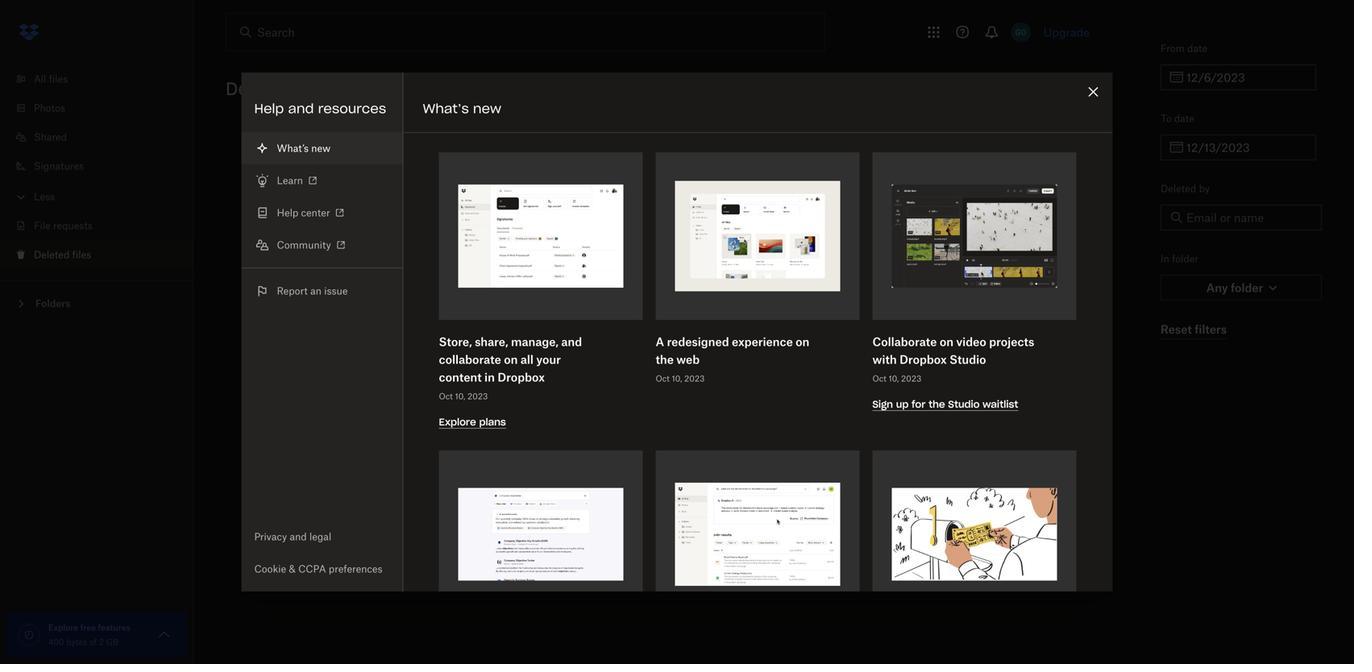 Task type: describe. For each thing, give the bounding box(es) containing it.
all files link
[[13, 65, 194, 94]]

dropbox inside the store, share, manage, and collaborate on all your content in dropbox oct 10, 2023
[[498, 371, 545, 384]]

a redesigned experience on the web oct 10, 2023
[[656, 335, 810, 384]]

redesigned
[[667, 335, 729, 349]]

the entry point screen of dropbox sign image
[[458, 185, 624, 288]]

in
[[485, 371, 495, 384]]

deleted files inside list item
[[34, 249, 91, 261]]

preferences
[[329, 563, 383, 575]]

share,
[[475, 335, 508, 349]]

what's new inside what's new "button"
[[277, 142, 331, 154]]

explore plans
[[439, 416, 506, 429]]

try
[[667, 451, 686, 467]]

up
[[896, 398, 909, 411]]

collaborate
[[439, 353, 501, 367]]

video
[[957, 335, 987, 349]]

&
[[289, 563, 296, 575]]

on inside "collaborate on video projects with dropbox studio oct 10, 2023"
[[940, 335, 954, 349]]

someone looking at a paper coupon image
[[892, 488, 1058, 581]]

0 vertical spatial new
[[473, 100, 502, 117]]

signatures link
[[13, 152, 194, 181]]

shared
[[34, 131, 67, 143]]

with dropbox studio, users can collaborate on video projects image
[[892, 185, 1058, 288]]

store,
[[439, 335, 472, 349]]

help center link
[[242, 197, 403, 229]]

and for resources
[[288, 100, 314, 117]]

requests
[[53, 220, 93, 232]]

cookie & ccpa preferences button
[[242, 553, 403, 585]]

to date
[[1161, 112, 1195, 125]]

list containing all files
[[0, 55, 194, 281]]

2023 inside "collaborate on video projects with dropbox studio oct 10, 2023"
[[902, 374, 922, 384]]

10, inside "collaborate on video projects with dropbox studio oct 10, 2023"
[[889, 374, 899, 384]]

no deleted files found. try adjusting your filters
[[526, 451, 816, 467]]

files left found.
[[596, 451, 622, 467]]

adjusting
[[690, 451, 747, 467]]

To date text field
[[1187, 139, 1307, 156]]

explore free features 400 bytes of 2 gb
[[48, 623, 131, 648]]

folder
[[1173, 253, 1199, 265]]

report an issue link
[[242, 275, 403, 307]]

issue
[[324, 285, 348, 297]]

report an issue
[[277, 285, 348, 297]]

web
[[677, 353, 700, 367]]

all
[[34, 73, 46, 85]]

content
[[439, 371, 482, 384]]

deleted files list item
[[0, 240, 194, 269]]

to
[[1161, 112, 1172, 125]]

quota usage element
[[16, 623, 42, 648]]

community
[[277, 239, 331, 251]]

1 vertical spatial the
[[929, 398, 946, 411]]

community link
[[242, 229, 403, 261]]

file requests
[[34, 220, 93, 232]]

shared link
[[13, 123, 194, 152]]

date for to date
[[1175, 112, 1195, 125]]

oct inside the store, share, manage, and collaborate on all your content in dropbox oct 10, 2023
[[439, 392, 453, 402]]

gb
[[106, 637, 119, 648]]

filters
[[781, 451, 816, 467]]

help and resources
[[254, 100, 386, 117]]

cookie
[[254, 563, 286, 575]]

deleted files link
[[13, 240, 194, 269]]

cookie & ccpa preferences
[[254, 563, 383, 575]]

all files
[[34, 73, 68, 85]]

learn
[[277, 175, 303, 187]]

sign up for the studio waitlist
[[873, 398, 1019, 411]]

in
[[1161, 253, 1170, 265]]

2023 inside the a redesigned experience on the web oct 10, 2023
[[685, 374, 705, 384]]

photos link
[[13, 94, 194, 123]]

explore for explore free features 400 bytes of 2 gb
[[48, 623, 78, 633]]

learn link
[[242, 165, 403, 197]]

collaborate on video projects with dropbox studio oct 10, 2023
[[873, 335, 1035, 384]]

help and resources dialog
[[242, 73, 1113, 664]]

from
[[1161, 42, 1185, 54]]

plans
[[479, 416, 506, 429]]

400
[[48, 637, 64, 648]]

and inside the store, share, manage, and collaborate on all your content in dropbox oct 10, 2023
[[562, 335, 582, 349]]

on inside the store, share, manage, and collaborate on all your content in dropbox oct 10, 2023
[[504, 353, 518, 367]]

bytes
[[66, 637, 87, 648]]

store, share, manage, and collaborate on all your content in dropbox oct 10, 2023
[[439, 335, 582, 402]]

manage,
[[511, 335, 559, 349]]

a
[[656, 335, 664, 349]]

privacy
[[254, 531, 287, 543]]

sign up for the studio waitlist link
[[873, 397, 1019, 411]]

10, inside the store, share, manage, and collaborate on all your content in dropbox oct 10, 2023
[[455, 392, 466, 402]]

what's new button
[[242, 132, 403, 165]]

upgrade link
[[1044, 25, 1090, 39]]

found.
[[625, 451, 664, 467]]

your inside the store, share, manage, and collaborate on all your content in dropbox oct 10, 2023
[[537, 353, 561, 367]]



Task type: locate. For each thing, give the bounding box(es) containing it.
less
[[34, 191, 55, 203]]

what's inside "button"
[[277, 142, 309, 154]]

2023 down web
[[685, 374, 705, 384]]

file
[[34, 220, 51, 232]]

studio left "waitlist"
[[949, 398, 980, 411]]

2 horizontal spatial oct
[[873, 374, 887, 384]]

oct inside "collaborate on video projects with dropbox studio oct 10, 2023"
[[873, 374, 887, 384]]

1 horizontal spatial new
[[473, 100, 502, 117]]

signatures
[[34, 160, 84, 172]]

1 horizontal spatial what's
[[423, 100, 469, 117]]

resources
[[318, 100, 386, 117]]

explore inside 'help and resources' dialog
[[439, 416, 476, 429]]

0 vertical spatial and
[[288, 100, 314, 117]]

file requests link
[[13, 211, 194, 240]]

1 horizontal spatial dropbox
[[900, 353, 947, 367]]

1 horizontal spatial on
[[796, 335, 810, 349]]

on
[[796, 335, 810, 349], [940, 335, 954, 349], [504, 353, 518, 367]]

list
[[0, 55, 194, 281]]

0 horizontal spatial dropbox
[[498, 371, 545, 384]]

0 horizontal spatial deleted files
[[34, 249, 91, 261]]

privacy and legal
[[254, 531, 332, 543]]

your left filters
[[750, 451, 777, 467]]

0 vertical spatial explore
[[439, 416, 476, 429]]

1 vertical spatial deleted
[[1161, 183, 1197, 195]]

folders button
[[0, 291, 194, 315]]

1 horizontal spatial the
[[929, 398, 946, 411]]

0 horizontal spatial 2023
[[468, 392, 488, 402]]

folders
[[35, 298, 71, 310]]

1 vertical spatial your
[[750, 451, 777, 467]]

2 horizontal spatial 2023
[[902, 374, 922, 384]]

0 horizontal spatial what's new
[[277, 142, 331, 154]]

1 vertical spatial what's
[[277, 142, 309, 154]]

1 vertical spatial new
[[311, 142, 331, 154]]

deleted left "by"
[[1161, 183, 1197, 195]]

and
[[288, 100, 314, 117], [562, 335, 582, 349], [290, 531, 307, 543]]

0 vertical spatial help
[[254, 100, 284, 117]]

report
[[277, 285, 308, 297]]

1 vertical spatial date
[[1175, 112, 1195, 125]]

and left legal at the left of the page
[[290, 531, 307, 543]]

10, down content
[[455, 392, 466, 402]]

1 horizontal spatial deleted
[[226, 77, 297, 100]]

deleted files up the 'help and resources'
[[226, 77, 340, 100]]

1 vertical spatial and
[[562, 335, 582, 349]]

help left the center
[[277, 207, 299, 219]]

your
[[537, 353, 561, 367], [750, 451, 777, 467]]

an
[[310, 285, 322, 297]]

2
[[99, 637, 104, 648]]

0 horizontal spatial explore
[[48, 623, 78, 633]]

1 horizontal spatial oct
[[656, 374, 670, 384]]

10, inside the a redesigned experience on the web oct 10, 2023
[[672, 374, 682, 384]]

sign
[[873, 398, 894, 411]]

experience
[[732, 335, 793, 349]]

date
[[1188, 42, 1208, 54], [1175, 112, 1195, 125]]

2023 up for
[[902, 374, 922, 384]]

help center
[[277, 207, 330, 219]]

date for from date
[[1188, 42, 1208, 54]]

0 horizontal spatial 10,
[[455, 392, 466, 402]]

the down a
[[656, 353, 674, 367]]

dropbox image
[[13, 16, 45, 48]]

1 vertical spatial deleted files
[[34, 249, 91, 261]]

with
[[873, 353, 897, 367]]

0 vertical spatial deleted
[[226, 77, 297, 100]]

explore for explore plans
[[439, 416, 476, 429]]

files up the 'help and resources'
[[302, 77, 340, 100]]

explore up 400
[[48, 623, 78, 633]]

new
[[473, 100, 502, 117], [311, 142, 331, 154]]

0 vertical spatial studio
[[950, 353, 987, 367]]

deleted inside list item
[[34, 249, 70, 261]]

deleted by
[[1161, 183, 1211, 195]]

dropbox inside "collaborate on video projects with dropbox studio oct 10, 2023"
[[900, 353, 947, 367]]

from date
[[1161, 42, 1208, 54]]

on inside the a redesigned experience on the web oct 10, 2023
[[796, 335, 810, 349]]

by
[[1200, 183, 1211, 195]]

10,
[[672, 374, 682, 384], [889, 374, 899, 384], [455, 392, 466, 402]]

2023 down in
[[468, 392, 488, 402]]

0 vertical spatial dropbox
[[900, 353, 947, 367]]

0 horizontal spatial what's
[[277, 142, 309, 154]]

on right experience
[[796, 335, 810, 349]]

0 vertical spatial what's
[[423, 100, 469, 117]]

what's new
[[423, 100, 502, 117], [277, 142, 331, 154]]

1 vertical spatial dropbox
[[498, 371, 545, 384]]

dropbox down collaborate
[[900, 353, 947, 367]]

deleted files down file requests
[[34, 249, 91, 261]]

dropbox down all
[[498, 371, 545, 384]]

and right manage,
[[562, 335, 582, 349]]

in folder
[[1161, 253, 1199, 265]]

1 horizontal spatial your
[[750, 451, 777, 467]]

photos
[[34, 102, 65, 114]]

1 horizontal spatial what's new
[[423, 100, 502, 117]]

explore plans link
[[439, 414, 506, 429]]

center
[[301, 207, 330, 219]]

2 vertical spatial and
[[290, 531, 307, 543]]

0 horizontal spatial new
[[311, 142, 331, 154]]

0 vertical spatial date
[[1188, 42, 1208, 54]]

and up what's new "button"
[[288, 100, 314, 117]]

waitlist
[[983, 398, 1019, 411]]

the all files section of dropbox image
[[675, 181, 841, 291]]

0 vertical spatial deleted files
[[226, 77, 340, 100]]

1 horizontal spatial 2023
[[685, 374, 705, 384]]

free
[[80, 623, 96, 633]]

projects
[[990, 335, 1035, 349]]

2 horizontal spatial deleted
[[1161, 183, 1197, 195]]

oct down with
[[873, 374, 887, 384]]

deleted up the 'help and resources'
[[226, 77, 297, 100]]

10, down web
[[672, 374, 682, 384]]

0 horizontal spatial on
[[504, 353, 518, 367]]

oct down a
[[656, 374, 670, 384]]

0 vertical spatial what's new
[[423, 100, 502, 117]]

explore left plans
[[439, 416, 476, 429]]

0 vertical spatial the
[[656, 353, 674, 367]]

2 horizontal spatial on
[[940, 335, 954, 349]]

help
[[254, 100, 284, 117], [277, 207, 299, 219]]

1 vertical spatial explore
[[48, 623, 78, 633]]

and for legal
[[290, 531, 307, 543]]

2023 inside the store, share, manage, and collaborate on all your content in dropbox oct 10, 2023
[[468, 392, 488, 402]]

studio down the 'video'
[[950, 353, 987, 367]]

files inside list item
[[72, 249, 91, 261]]

collaborate
[[873, 335, 937, 349]]

From date text field
[[1187, 69, 1307, 86]]

10, down with
[[889, 374, 899, 384]]

what's
[[423, 100, 469, 117], [277, 142, 309, 154]]

no
[[526, 451, 544, 467]]

the inside the a redesigned experience on the web oct 10, 2023
[[656, 353, 674, 367]]

2 horizontal spatial 10,
[[889, 374, 899, 384]]

date right from
[[1188, 42, 1208, 54]]

explore inside explore free features 400 bytes of 2 gb
[[48, 623, 78, 633]]

deleted
[[547, 451, 593, 467]]

of
[[89, 637, 97, 648]]

ccpa
[[298, 563, 326, 575]]

dash answer screen image
[[458, 488, 624, 581]]

help for help and resources
[[254, 100, 284, 117]]

help up what's new "button"
[[254, 100, 284, 117]]

all
[[521, 353, 534, 367]]

the right for
[[929, 398, 946, 411]]

help for help center
[[277, 207, 299, 219]]

deleted down file on the left of the page
[[34, 249, 70, 261]]

files
[[49, 73, 68, 85], [302, 77, 340, 100], [72, 249, 91, 261], [596, 451, 622, 467]]

0 horizontal spatial the
[[656, 353, 674, 367]]

privacy and legal link
[[242, 521, 403, 553]]

your right all
[[537, 353, 561, 367]]

upgrade
[[1044, 25, 1090, 39]]

oct inside the a redesigned experience on the web oct 10, 2023
[[656, 374, 670, 384]]

studio inside "collaborate on video projects with dropbox studio oct 10, 2023"
[[950, 353, 987, 367]]

files down requests
[[72, 249, 91, 261]]

oct
[[656, 374, 670, 384], [873, 374, 887, 384], [439, 392, 453, 402]]

1 vertical spatial help
[[277, 207, 299, 219]]

dropbox ai helps users search for files in their folders image
[[675, 483, 841, 586]]

1 vertical spatial what's new
[[277, 142, 331, 154]]

deleted files
[[226, 77, 340, 100], [34, 249, 91, 261]]

0 horizontal spatial your
[[537, 353, 561, 367]]

0 vertical spatial your
[[537, 353, 561, 367]]

less image
[[13, 189, 29, 205]]

for
[[912, 398, 926, 411]]

on left the 'video'
[[940, 335, 954, 349]]

0 horizontal spatial oct
[[439, 392, 453, 402]]

the
[[656, 353, 674, 367], [929, 398, 946, 411]]

legal
[[310, 531, 332, 543]]

deleted
[[226, 77, 297, 100], [1161, 183, 1197, 195], [34, 249, 70, 261]]

on left all
[[504, 353, 518, 367]]

1 vertical spatial studio
[[949, 398, 980, 411]]

new inside "button"
[[311, 142, 331, 154]]

dropbox
[[900, 353, 947, 367], [498, 371, 545, 384]]

files right the all
[[49, 73, 68, 85]]

features
[[98, 623, 131, 633]]

1 horizontal spatial deleted files
[[226, 77, 340, 100]]

0 horizontal spatial deleted
[[34, 249, 70, 261]]

2 vertical spatial deleted
[[34, 249, 70, 261]]

date right to
[[1175, 112, 1195, 125]]

1 horizontal spatial 10,
[[672, 374, 682, 384]]

1 horizontal spatial explore
[[439, 416, 476, 429]]

oct down content
[[439, 392, 453, 402]]



Task type: vqa. For each thing, say whether or not it's contained in the screenshot.
1st / from right
no



